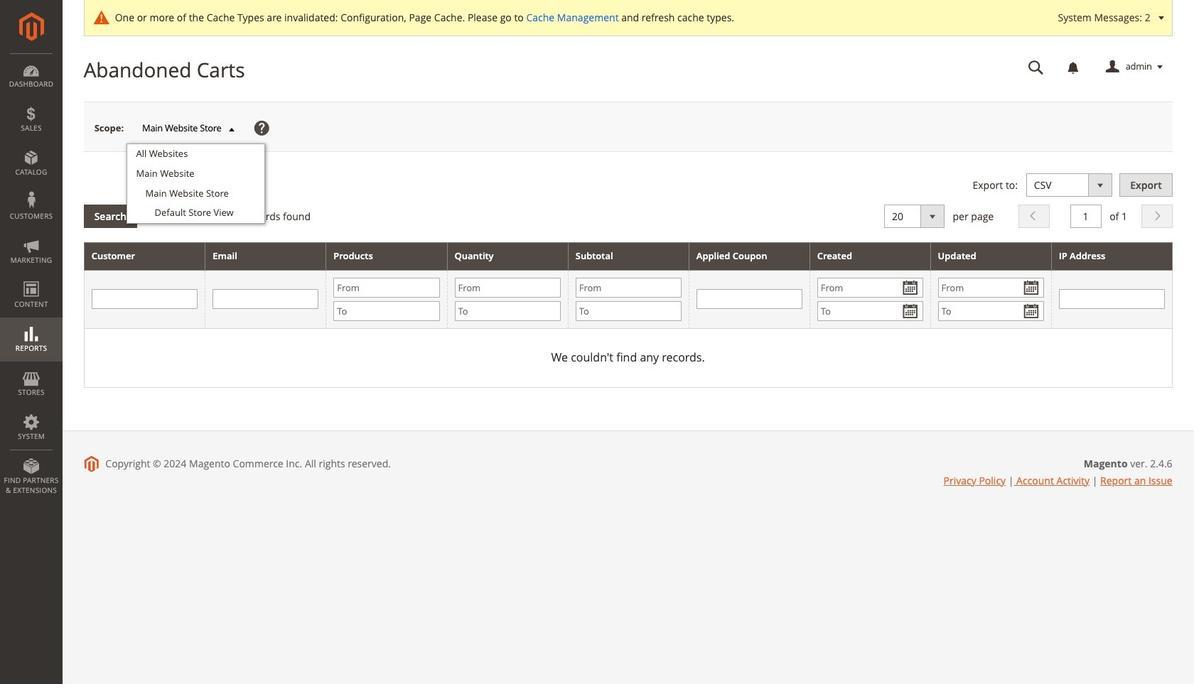 Task type: describe. For each thing, give the bounding box(es) containing it.
to text field for 2nd from text field
[[938, 301, 1044, 321]]

to text field for first from text box
[[334, 301, 440, 321]]

1 from text field from the left
[[334, 278, 440, 298]]

2 from text field from the left
[[938, 278, 1044, 298]]

3 from text field from the left
[[817, 278, 923, 298]]

1 from text field from the left
[[576, 278, 682, 298]]



Task type: vqa. For each thing, say whether or not it's contained in the screenshot.
To text box
yes



Task type: locate. For each thing, give the bounding box(es) containing it.
From text field
[[334, 278, 440, 298], [455, 278, 561, 298], [817, 278, 923, 298]]

to text field for 1st from text box from the right
[[817, 301, 923, 321]]

1 horizontal spatial from text field
[[455, 278, 561, 298]]

2 horizontal spatial from text field
[[817, 278, 923, 298]]

0 horizontal spatial from text field
[[576, 278, 682, 298]]

menu bar
[[0, 53, 63, 503]]

0 horizontal spatial to text field
[[455, 301, 561, 321]]

2 from text field from the left
[[455, 278, 561, 298]]

2 to text field from the left
[[576, 301, 682, 321]]

From text field
[[576, 278, 682, 298], [938, 278, 1044, 298]]

None text field
[[1018, 55, 1054, 80], [1070, 205, 1102, 228], [213, 290, 319, 310], [697, 290, 802, 310], [1059, 290, 1165, 310], [1018, 55, 1054, 80], [1070, 205, 1102, 228], [213, 290, 319, 310], [697, 290, 802, 310], [1059, 290, 1165, 310]]

1 to text field from the left
[[334, 301, 440, 321]]

1 horizontal spatial from text field
[[938, 278, 1044, 298]]

To text field
[[455, 301, 561, 321], [576, 301, 682, 321], [817, 301, 923, 321]]

To text field
[[334, 301, 440, 321], [938, 301, 1044, 321]]

1 horizontal spatial to text field
[[576, 301, 682, 321]]

0 horizontal spatial from text field
[[334, 278, 440, 298]]

3 to text field from the left
[[817, 301, 923, 321]]

2 horizontal spatial to text field
[[817, 301, 923, 321]]

magento admin panel image
[[19, 12, 44, 41]]

to text field for second from text box from the left
[[455, 301, 561, 321]]

2 to text field from the left
[[938, 301, 1044, 321]]

None text field
[[91, 290, 198, 310]]

0 horizontal spatial to text field
[[334, 301, 440, 321]]

1 to text field from the left
[[455, 301, 561, 321]]

to text field for 2nd from text field from the right
[[576, 301, 682, 321]]

1 horizontal spatial to text field
[[938, 301, 1044, 321]]



